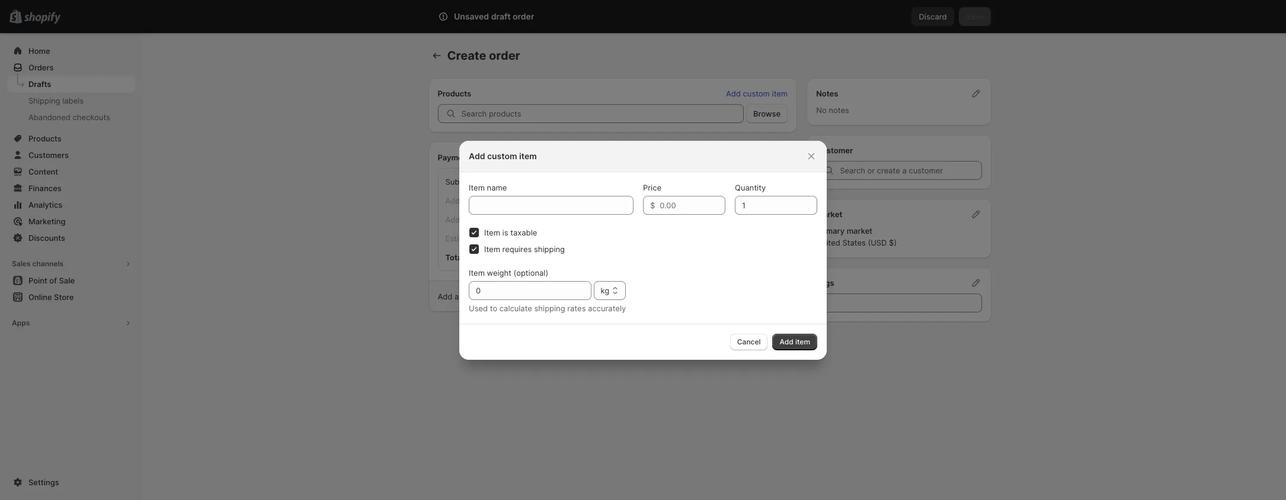 Task type: vqa. For each thing, say whether or not it's contained in the screenshot.
Discard
yes



Task type: locate. For each thing, give the bounding box(es) containing it.
item for item name
[[469, 183, 485, 192]]

1 vertical spatial item
[[519, 151, 537, 161]]

is
[[502, 228, 508, 237]]

add custom item up browse button
[[726, 89, 788, 98]]

0 horizontal spatial custom
[[487, 151, 517, 161]]

total
[[536, 292, 552, 302]]

sales channels button
[[7, 256, 135, 273]]

browse
[[753, 109, 781, 119]]

payment
[[438, 153, 470, 162]]

custom inside button
[[743, 89, 770, 98]]

Quantity number field
[[735, 196, 799, 215]]

calculate down item weight (optional) number field
[[499, 304, 532, 313]]

order right draft
[[513, 11, 534, 21]]

item
[[772, 89, 788, 98], [519, 151, 537, 161], [795, 338, 810, 346]]

1 vertical spatial calculate
[[499, 304, 532, 313]]

apps
[[12, 319, 30, 328]]

sales channels
[[12, 260, 63, 268]]

$)
[[889, 238, 897, 248]]

create
[[447, 49, 486, 63]]

add custom item inside add custom item button
[[726, 89, 788, 98]]

orders link
[[7, 59, 135, 76]]

Item name text field
[[469, 196, 634, 215]]

0 vertical spatial shipping
[[534, 244, 565, 254]]

0 horizontal spatial item
[[519, 151, 537, 161]]

checkouts
[[73, 113, 110, 122]]

options.
[[623, 292, 652, 302]]

— up item requires shipping
[[552, 196, 559, 206]]

1 horizontal spatial custom
[[743, 89, 770, 98]]

$0.00 up the quantity number field
[[759, 177, 780, 187]]

add custom item up "name"
[[469, 151, 537, 161]]

2 vertical spatial $0.00
[[759, 215, 780, 225]]

add a product to calculate total and view payment options.
[[438, 292, 652, 302]]

unsaved
[[454, 11, 489, 21]]

item name
[[469, 183, 507, 192]]

0 vertical spatial —
[[552, 196, 559, 206]]

order
[[513, 11, 534, 21], [489, 49, 520, 63]]

weight
[[487, 268, 511, 278]]

2 $0.00 from the top
[[759, 196, 780, 206]]

add
[[726, 89, 741, 98], [469, 151, 485, 161], [438, 292, 452, 302], [780, 338, 793, 346]]

order right create
[[489, 49, 520, 63]]

shipping labels
[[28, 96, 84, 105]]

1 horizontal spatial add custom item
[[726, 89, 788, 98]]

— down item name text field
[[552, 215, 559, 225]]

and
[[555, 292, 568, 302]]

calculate
[[501, 292, 534, 302], [499, 304, 532, 313]]

0 vertical spatial custom
[[743, 89, 770, 98]]

payment
[[589, 292, 621, 302]]

item up item name text field
[[519, 151, 537, 161]]

market
[[847, 226, 872, 236]]

0 vertical spatial add custom item
[[726, 89, 788, 98]]

used to calculate shipping rates accurately
[[469, 304, 626, 313]]

1 vertical spatial add custom item
[[469, 151, 537, 161]]

custom up browse button
[[743, 89, 770, 98]]

0 horizontal spatial add custom item
[[469, 151, 537, 161]]

shipping up (optional)
[[534, 244, 565, 254]]

1 vertical spatial —
[[552, 215, 559, 225]]

shipping
[[534, 244, 565, 254], [534, 304, 565, 313]]

cancel button
[[730, 334, 768, 351]]

$0.00
[[759, 177, 780, 187], [759, 196, 780, 206], [759, 215, 780, 225]]

used
[[469, 304, 488, 313]]

1 vertical spatial custom
[[487, 151, 517, 161]]

1 vertical spatial $0.00
[[759, 196, 780, 206]]

item right cancel
[[795, 338, 810, 346]]

abandoned checkouts link
[[7, 109, 135, 126]]

1 vertical spatial to
[[490, 304, 497, 313]]

shipping down add a product to calculate total and view payment options.
[[534, 304, 565, 313]]

to inside dialog
[[490, 304, 497, 313]]

1 vertical spatial order
[[489, 49, 520, 63]]

item left "name"
[[469, 183, 485, 192]]

home link
[[7, 43, 135, 59]]

name
[[487, 183, 507, 192]]

to right used
[[490, 304, 497, 313]]

calculate down item weight (optional)
[[501, 292, 534, 302]]

item for item requires shipping
[[484, 244, 500, 254]]

shipping labels link
[[7, 92, 135, 109]]

draft
[[491, 11, 511, 21]]

discard
[[919, 12, 947, 21]]

add custom item
[[726, 89, 788, 98], [469, 151, 537, 161]]

item up browse button
[[772, 89, 788, 98]]

1 — from the top
[[552, 196, 559, 206]]

0 vertical spatial item
[[772, 89, 788, 98]]

abandoned
[[28, 113, 70, 122]]

item left weight
[[469, 268, 485, 278]]

products
[[438, 89, 471, 98]]

discounts link
[[7, 230, 135, 247]]

item left is
[[484, 228, 500, 237]]

add item button
[[772, 334, 817, 351]]

1 $0.00 from the top
[[759, 177, 780, 187]]

view
[[570, 292, 587, 302]]

item up weight
[[484, 244, 500, 254]]

item is taxable
[[484, 228, 537, 237]]

to
[[492, 292, 499, 302], [490, 304, 497, 313]]

(usd
[[868, 238, 887, 248]]

item
[[469, 183, 485, 192], [484, 228, 500, 237], [484, 244, 500, 254], [469, 268, 485, 278]]

notes
[[816, 89, 838, 98]]

0 vertical spatial $0.00
[[759, 177, 780, 187]]

1 vertical spatial shipping
[[534, 304, 565, 313]]

subtotal
[[445, 177, 476, 187]]

home
[[28, 46, 50, 56]]

search button
[[467, 7, 810, 26]]

add custom item button
[[719, 85, 795, 102]]

price
[[643, 183, 661, 192]]

$0.00 down quantity
[[759, 196, 780, 206]]

rates
[[567, 304, 586, 313]]

1 horizontal spatial item
[[772, 89, 788, 98]]

create order
[[447, 49, 520, 63]]

custom
[[743, 89, 770, 98], [487, 151, 517, 161]]

$0.00 down the quantity number field
[[759, 215, 780, 225]]

taxable
[[510, 228, 537, 237]]

2 horizontal spatial item
[[795, 338, 810, 346]]

customer
[[816, 146, 853, 155]]

total
[[445, 253, 464, 263]]

custom up "name"
[[487, 151, 517, 161]]

to right product
[[492, 292, 499, 302]]

primary
[[816, 226, 845, 236]]

—
[[552, 196, 559, 206], [552, 215, 559, 225]]



Task type: describe. For each thing, give the bounding box(es) containing it.
shopify image
[[24, 12, 61, 24]]

Item weight (optional) number field
[[469, 281, 573, 300]]

Price text field
[[660, 196, 725, 215]]

add item
[[780, 338, 810, 346]]

tags
[[816, 279, 834, 288]]

no notes
[[816, 105, 849, 115]]

$
[[650, 201, 655, 210]]

add custom item dialog
[[0, 141, 1286, 360]]

0 vertical spatial to
[[492, 292, 499, 302]]

item for item weight (optional)
[[469, 268, 485, 278]]

unsaved draft order
[[454, 11, 534, 21]]

notes
[[829, 105, 849, 115]]

kg
[[601, 286, 609, 295]]

united
[[816, 238, 840, 248]]

states
[[842, 238, 866, 248]]

labels
[[62, 96, 84, 105]]

custom inside dialog
[[487, 151, 517, 161]]

item requires shipping
[[484, 244, 565, 254]]

discounts
[[28, 234, 65, 243]]

3 $0.00 from the top
[[759, 215, 780, 225]]

2 shipping from the top
[[534, 304, 565, 313]]

channels
[[32, 260, 63, 268]]

apps button
[[7, 315, 135, 332]]

market
[[816, 210, 842, 219]]

product
[[461, 292, 490, 302]]

primary market united states (usd $)
[[816, 226, 897, 248]]

orders
[[28, 63, 54, 72]]

a
[[455, 292, 459, 302]]

no
[[816, 105, 827, 115]]

shipping
[[28, 96, 60, 105]]

add custom item inside add custom item dialog
[[469, 151, 537, 161]]

settings link
[[7, 475, 135, 491]]

cancel
[[737, 338, 761, 346]]

drafts link
[[7, 76, 135, 92]]

item for item is taxable
[[484, 228, 500, 237]]

discard link
[[912, 7, 954, 26]]

calculate inside add custom item dialog
[[499, 304, 532, 313]]

0 vertical spatial order
[[513, 11, 534, 21]]

accurately
[[588, 304, 626, 313]]

2 vertical spatial item
[[795, 338, 810, 346]]

settings
[[28, 478, 59, 488]]

item weight (optional)
[[469, 268, 548, 278]]

sales
[[12, 260, 31, 268]]

(optional)
[[514, 268, 548, 278]]

drafts
[[28, 79, 51, 89]]

2 — from the top
[[552, 215, 559, 225]]

requires
[[502, 244, 532, 254]]

abandoned checkouts
[[28, 113, 110, 122]]

1 shipping from the top
[[534, 244, 565, 254]]

browse button
[[746, 104, 788, 123]]

0 vertical spatial calculate
[[501, 292, 534, 302]]

quantity
[[735, 183, 766, 192]]

search
[[486, 12, 512, 21]]



